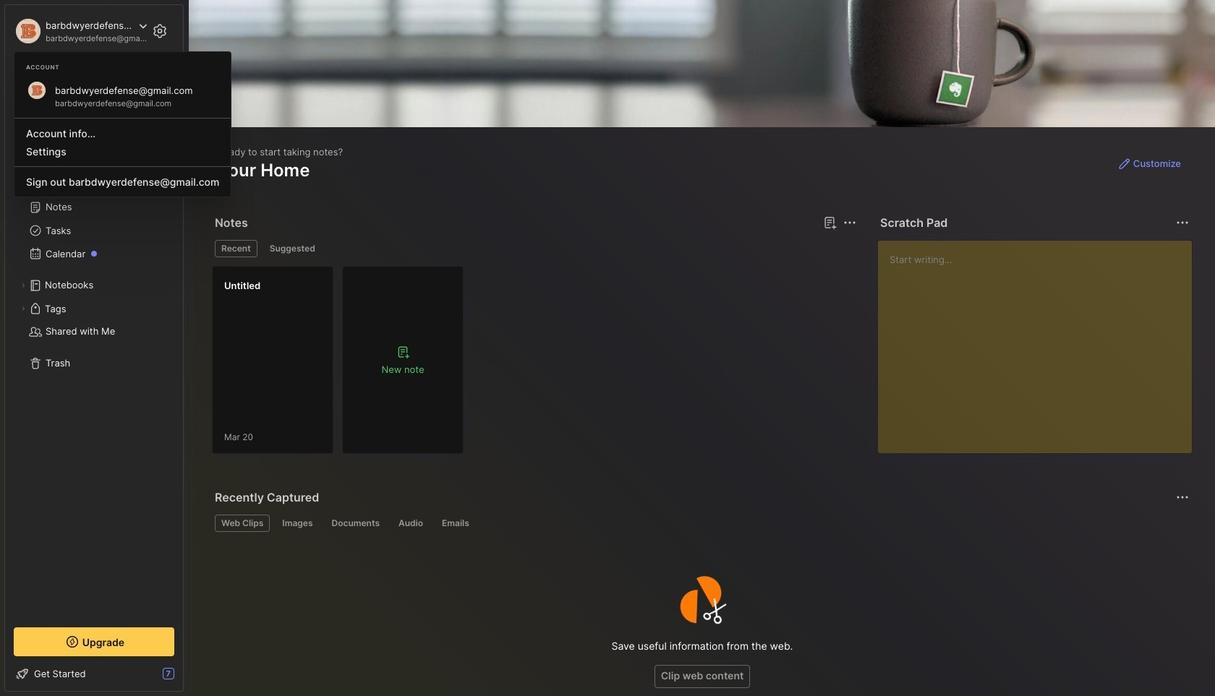 Task type: locate. For each thing, give the bounding box(es) containing it.
1 vertical spatial more actions field
[[1172, 488, 1193, 508]]

More actions field
[[1172, 213, 1193, 233], [1172, 488, 1193, 508]]

tree inside main 'element'
[[5, 141, 183, 615]]

tab
[[215, 240, 257, 257], [263, 240, 322, 257], [215, 515, 270, 532], [276, 515, 319, 532], [325, 515, 386, 532], [392, 515, 430, 532], [435, 515, 476, 532]]

None search field
[[40, 72, 161, 89]]

dropdown list menu
[[14, 112, 231, 191]]

tree
[[5, 141, 183, 615]]

row group
[[212, 266, 472, 463]]

Help and Learning task checklist field
[[5, 663, 183, 686]]

1 vertical spatial tab list
[[215, 515, 1187, 532]]

0 vertical spatial tab list
[[215, 240, 854, 257]]

more actions image
[[1174, 489, 1191, 506]]

tab list
[[215, 240, 854, 257], [215, 515, 1187, 532]]

0 vertical spatial more actions field
[[1172, 213, 1193, 233]]

click to collapse image
[[183, 670, 193, 687]]

Account field
[[14, 17, 148, 46]]

settings image
[[151, 22, 169, 40]]



Task type: vqa. For each thing, say whether or not it's contained in the screenshot.
bottom tab list
yes



Task type: describe. For each thing, give the bounding box(es) containing it.
more actions image
[[1174, 214, 1191, 231]]

1 more actions field from the top
[[1172, 213, 1193, 233]]

expand tags image
[[19, 305, 27, 313]]

1 tab list from the top
[[215, 240, 854, 257]]

2 tab list from the top
[[215, 515, 1187, 532]]

Search text field
[[40, 74, 161, 88]]

2 more actions field from the top
[[1172, 488, 1193, 508]]

none search field inside main 'element'
[[40, 72, 161, 89]]

expand notebooks image
[[19, 281, 27, 290]]

Start writing… text field
[[890, 241, 1191, 442]]

main element
[[0, 0, 188, 697]]



